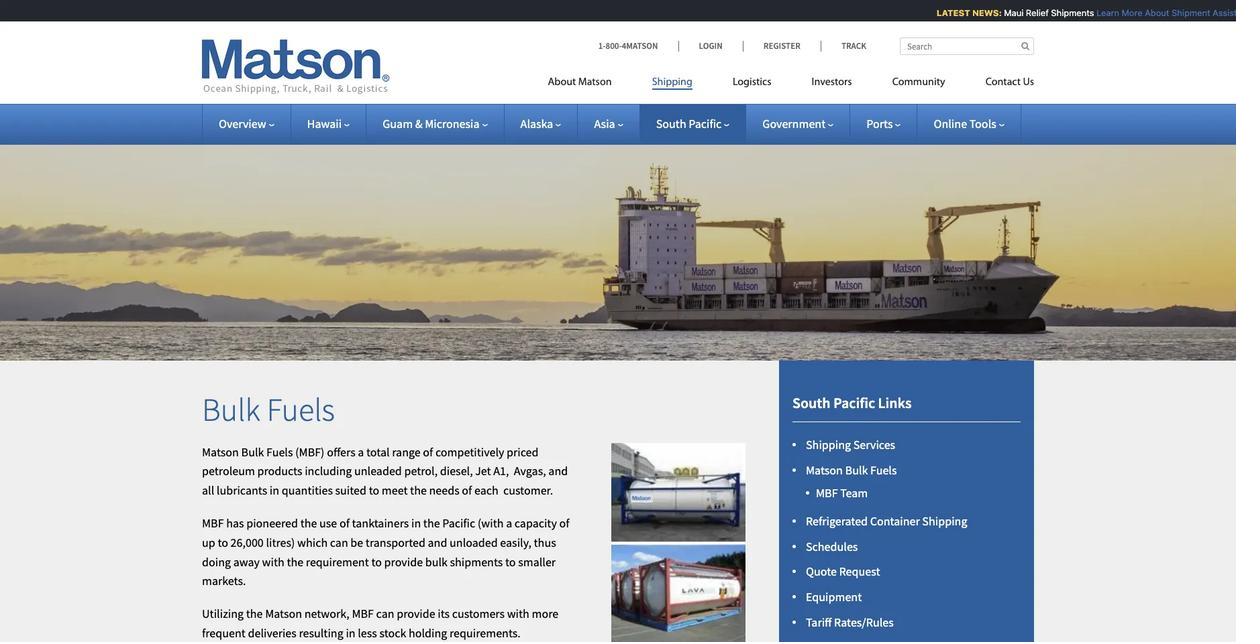 Task type: vqa. For each thing, say whether or not it's contained in the screenshot.
BILL
no



Task type: describe. For each thing, give the bounding box(es) containing it.
matson bulk fuels link
[[806, 463, 897, 479]]

search image
[[1021, 42, 1030, 50]]

alaska
[[521, 116, 553, 132]]

1-800-4matson
[[598, 40, 658, 52]]

litres)
[[266, 535, 295, 551]]

south pacific
[[656, 116, 722, 132]]

track
[[842, 40, 866, 52]]

logistics
[[733, 77, 771, 88]]

matson inside top menu navigation
[[578, 77, 612, 88]]

government link
[[763, 116, 834, 132]]

a inside mbf has pioneered the use of tanktainers in the pacific (with a capacity of up to 26,000 litres) which can be transported and unloaded easily, thus doing away with the requirement to provide bulk shipments to smaller markets.
[[506, 516, 512, 532]]

matson bulk fuels (mbf) offers a total range of competitively priced petroleum products including unleaded petrol, diesel, jet a1,  avgas, and all lubricants in quantities suited to meet the needs of each  customer.
[[202, 445, 568, 499]]

bulk
[[425, 555, 448, 570]]

the inside utilizing the matson network, mbf can provide its customers with more frequent deliveries resulting in less stock holding requirements.
[[246, 607, 263, 622]]

to inside matson bulk fuels (mbf) offers a total range of competitively priced petroleum products including unleaded petrol, diesel, jet a1,  avgas, and all lubricants in quantities suited to meet the needs of each  customer.
[[369, 483, 379, 499]]

products
[[257, 464, 302, 479]]

a inside matson bulk fuels (mbf) offers a total range of competitively priced petroleum products including unleaded petrol, diesel, jet a1,  avgas, and all lubricants in quantities suited to meet the needs of each  customer.
[[358, 445, 364, 460]]

container
[[870, 514, 920, 529]]

and inside matson bulk fuels (mbf) offers a total range of competitively priced petroleum products including unleaded petrol, diesel, jet a1,  avgas, and all lubricants in quantities suited to meet the needs of each  customer.
[[549, 464, 568, 479]]

about inside top menu navigation
[[548, 77, 576, 88]]

priced
[[507, 445, 539, 460]]

requirements.
[[450, 626, 521, 642]]

shipping services
[[806, 438, 895, 453]]

top menu navigation
[[548, 70, 1034, 98]]

of right 'capacity'
[[559, 516, 569, 532]]

contact
[[986, 77, 1021, 88]]

and inside mbf has pioneered the use of tanktainers in the pacific (with a capacity of up to 26,000 litres) which can be transported and unloaded easily, thus doing away with the requirement to provide bulk shipments to smaller markets.
[[428, 535, 447, 551]]

overview link
[[219, 116, 274, 132]]

online
[[934, 116, 967, 132]]

register link
[[743, 40, 821, 52]]

mbf for mbf has pioneered the use of tanktainers in the pacific (with a capacity of up to 26,000 litres) which can be transported and unloaded easily, thus doing away with the requirement to provide bulk shipments to smaller markets.
[[202, 516, 224, 532]]

south pacific links
[[793, 394, 912, 413]]

matson inside utilizing the matson network, mbf can provide its customers with more frequent deliveries resulting in less stock holding requirements.
[[265, 607, 302, 622]]

total
[[366, 445, 390, 460]]

fuels for matson bulk fuels
[[870, 463, 897, 479]]

team
[[840, 486, 868, 501]]

be
[[351, 535, 363, 551]]

to down transported
[[371, 555, 382, 570]]

the inside matson bulk fuels (mbf) offers a total range of competitively priced petroleum products including unleaded petrol, diesel, jet a1,  avgas, and all lubricants in quantities suited to meet the needs of each  customer.
[[410, 483, 427, 499]]

matson inside south pacific links section
[[806, 463, 843, 479]]

hawaii link
[[307, 116, 350, 132]]

quote request link
[[806, 565, 880, 580]]

latest
[[931, 7, 965, 18]]

login
[[699, 40, 723, 52]]

shipping link
[[632, 70, 713, 98]]

mbf inside utilizing the matson network, mbf can provide its customers with more frequent deliveries resulting in less stock holding requirements.
[[352, 607, 374, 622]]

overview
[[219, 116, 266, 132]]

away
[[233, 555, 260, 570]]

(with
[[478, 516, 504, 532]]

register
[[764, 40, 801, 52]]

investors link
[[792, 70, 872, 98]]

4matson
[[622, 40, 658, 52]]

the down litres)
[[287, 555, 303, 570]]

of right use
[[340, 516, 350, 532]]

pacific for south pacific links
[[833, 394, 875, 413]]

maui
[[998, 7, 1018, 18]]

with inside utilizing the matson network, mbf can provide its customers with more frequent deliveries resulting in less stock holding requirements.
[[507, 607, 529, 622]]

community link
[[872, 70, 966, 98]]

jet
[[475, 464, 491, 479]]

schedules link
[[806, 539, 858, 555]]

us
[[1023, 77, 1034, 88]]

fuels for matson bulk fuels (mbf) offers a total range of competitively priced petroleum products including unleaded petrol, diesel, jet a1,  avgas, and all lubricants in quantities suited to meet the needs of each  customer.
[[266, 445, 293, 460]]

equipment link
[[806, 590, 862, 605]]

needs
[[429, 483, 460, 499]]

including
[[305, 464, 352, 479]]

provide inside utilizing the matson network, mbf can provide its customers with more frequent deliveries resulting in less stock holding requirements.
[[397, 607, 435, 622]]

offers
[[327, 445, 356, 460]]

south pacific link
[[656, 116, 730, 132]]

ports link
[[867, 116, 901, 132]]

of up petrol,
[[423, 445, 433, 460]]

shipping for shipping
[[652, 77, 693, 88]]

capacity
[[515, 516, 557, 532]]

use
[[319, 516, 337, 532]]

transported
[[366, 535, 425, 551]]

matson bulk fuels
[[806, 463, 897, 479]]

to right up
[[218, 535, 228, 551]]

1-800-4matson link
[[598, 40, 678, 52]]

holding
[[409, 626, 447, 642]]

schedules
[[806, 539, 858, 555]]

with inside mbf has pioneered the use of tanktainers in the pacific (with a capacity of up to 26,000 litres) which can be transported and unloaded easily, thus doing away with the requirement to provide bulk shipments to smaller markets.
[[262, 555, 284, 570]]

thus
[[534, 535, 556, 551]]

tariff rates/rules link
[[806, 615, 894, 631]]

1 horizontal spatial about
[[1139, 7, 1164, 18]]

all
[[202, 483, 214, 499]]

of down diesel,
[[462, 483, 472, 499]]

competitively
[[436, 445, 504, 460]]

about matson link
[[548, 70, 632, 98]]

up
[[202, 535, 215, 551]]

guam
[[383, 116, 413, 132]]

matson inside matson bulk fuels (mbf) offers a total range of competitively priced petroleum products including unleaded petrol, diesel, jet a1,  avgas, and all lubricants in quantities suited to meet the needs of each  customer.
[[202, 445, 239, 460]]

petrol,
[[404, 464, 438, 479]]

stock
[[379, 626, 406, 642]]

&
[[415, 116, 423, 132]]



Task type: locate. For each thing, give the bounding box(es) containing it.
online tools link
[[934, 116, 1005, 132]]

2 horizontal spatial mbf
[[816, 486, 838, 501]]

the left use
[[300, 516, 317, 532]]

meet
[[382, 483, 408, 499]]

the up deliveries
[[246, 607, 263, 622]]

1 vertical spatial fuels
[[266, 445, 293, 460]]

1 vertical spatial and
[[428, 535, 447, 551]]

micronesia
[[425, 116, 480, 132]]

tariff
[[806, 615, 832, 631]]

0 vertical spatial south
[[656, 116, 686, 132]]

services
[[854, 438, 895, 453]]

to
[[369, 483, 379, 499], [218, 535, 228, 551], [371, 555, 382, 570], [505, 555, 516, 570]]

1 vertical spatial about
[[548, 77, 576, 88]]

south for south pacific
[[656, 116, 686, 132]]

online tools
[[934, 116, 996, 132]]

a left total
[[358, 445, 364, 460]]

1 horizontal spatial can
[[376, 607, 394, 622]]

0 horizontal spatial with
[[262, 555, 284, 570]]

0 vertical spatial fuels
[[267, 390, 335, 430]]

Search search field
[[900, 38, 1034, 55]]

None search field
[[900, 38, 1034, 55]]

1 vertical spatial in
[[411, 516, 421, 532]]

2 vertical spatial pacific
[[442, 516, 475, 532]]

easily,
[[500, 535, 531, 551]]

1 vertical spatial shipping
[[806, 438, 851, 453]]

and
[[549, 464, 568, 479], [428, 535, 447, 551]]

0 horizontal spatial shipping
[[652, 77, 693, 88]]

bulk for matson bulk fuels (mbf) offers a total range of competitively priced petroleum products including unleaded petrol, diesel, jet a1,  avgas, and all lubricants in quantities suited to meet the needs of each  customer.
[[241, 445, 264, 460]]

matson up mbf team link
[[806, 463, 843, 479]]

mbf for mbf team
[[816, 486, 838, 501]]

fuels inside matson bulk fuels (mbf) offers a total range of competitively priced petroleum products including unleaded petrol, diesel, jet a1,  avgas, and all lubricants in quantities suited to meet the needs of each  customer.
[[266, 445, 293, 460]]

800-
[[606, 40, 622, 52]]

more
[[1116, 7, 1137, 18]]

0 vertical spatial and
[[549, 464, 568, 479]]

2 vertical spatial shipping
[[922, 514, 967, 529]]

1 vertical spatial a
[[506, 516, 512, 532]]

south up shipping services 'link'
[[793, 394, 831, 413]]

mbf has pioneered the use of tanktainers in the pacific (with a capacity of up to 26,000 litres) which can be transported and unloaded easily, thus doing away with the requirement to provide bulk shipments to smaller markets.
[[202, 516, 569, 590]]

0 vertical spatial can
[[330, 535, 348, 551]]

latest news: maui relief shipments learn more about shipment assista
[[931, 7, 1236, 18]]

mbf
[[816, 486, 838, 501], [202, 516, 224, 532], [352, 607, 374, 622]]

has
[[226, 516, 244, 532]]

0 horizontal spatial pacific
[[442, 516, 475, 532]]

1 horizontal spatial south
[[793, 394, 831, 413]]

and up the customer.
[[549, 464, 568, 479]]

fuels inside south pacific links section
[[870, 463, 897, 479]]

matson up petroleum
[[202, 445, 239, 460]]

logistics link
[[713, 70, 792, 98]]

in inside utilizing the matson network, mbf can provide its customers with more frequent deliveries resulting in less stock holding requirements.
[[346, 626, 355, 642]]

provide
[[384, 555, 423, 570], [397, 607, 435, 622]]

in left less
[[346, 626, 355, 642]]

a right the '(with'
[[506, 516, 512, 532]]

south
[[656, 116, 686, 132], [793, 394, 831, 413]]

with down litres)
[[262, 555, 284, 570]]

1 horizontal spatial pacific
[[689, 116, 722, 132]]

can inside mbf has pioneered the use of tanktainers in the pacific (with a capacity of up to 26,000 litres) which can be transported and unloaded easily, thus doing away with the requirement to provide bulk shipments to smaller markets.
[[330, 535, 348, 551]]

1 horizontal spatial shipping
[[806, 438, 851, 453]]

mbf inside mbf has pioneered the use of tanktainers in the pacific (with a capacity of up to 26,000 litres) which can be transported and unloaded easily, thus doing away with the requirement to provide bulk shipments to smaller markets.
[[202, 516, 224, 532]]

fuels
[[267, 390, 335, 430], [266, 445, 293, 460], [870, 463, 897, 479]]

2 horizontal spatial pacific
[[833, 394, 875, 413]]

doing
[[202, 555, 231, 570]]

refrigerated container shipping link
[[806, 514, 967, 529]]

bulk inside south pacific links section
[[845, 463, 868, 479]]

0 horizontal spatial a
[[358, 445, 364, 460]]

mbf team
[[816, 486, 868, 501]]

to down easily,
[[505, 555, 516, 570]]

unleaded
[[354, 464, 402, 479]]

about matson
[[548, 77, 612, 88]]

guam & micronesia
[[383, 116, 480, 132]]

requirement
[[306, 555, 369, 570]]

shipping up matson bulk fuels
[[806, 438, 851, 453]]

about right more on the top right of the page
[[1139, 7, 1164, 18]]

0 vertical spatial in
[[270, 483, 279, 499]]

which
[[297, 535, 328, 551]]

south inside section
[[793, 394, 831, 413]]

ports
[[867, 116, 893, 132]]

shipping services link
[[806, 438, 895, 453]]

south pacific links section
[[762, 361, 1051, 643]]

community
[[892, 77, 945, 88]]

1 vertical spatial with
[[507, 607, 529, 622]]

0 horizontal spatial in
[[270, 483, 279, 499]]

assista
[[1207, 7, 1236, 18]]

about up the alaska link
[[548, 77, 576, 88]]

0 horizontal spatial and
[[428, 535, 447, 551]]

in up transported
[[411, 516, 421, 532]]

matson up deliveries
[[265, 607, 302, 622]]

1 vertical spatial pacific
[[833, 394, 875, 413]]

smaller
[[518, 555, 556, 570]]

south down the shipping link
[[656, 116, 686, 132]]

blue matson logo with ocean, shipping, truck, rail and logistics written beneath it. image
[[202, 40, 390, 95]]

alaska link
[[521, 116, 561, 132]]

2 vertical spatial in
[[346, 626, 355, 642]]

0 vertical spatial with
[[262, 555, 284, 570]]

pioneered
[[246, 516, 298, 532]]

pacific down the shipping link
[[689, 116, 722, 132]]

1 horizontal spatial and
[[549, 464, 568, 479]]

can
[[330, 535, 348, 551], [376, 607, 394, 622]]

1 vertical spatial mbf
[[202, 516, 224, 532]]

pacific up unloaded
[[442, 516, 475, 532]]

equipment
[[806, 590, 862, 605]]

range
[[392, 445, 421, 460]]

login link
[[678, 40, 743, 52]]

1 horizontal spatial a
[[506, 516, 512, 532]]

the down petrol,
[[410, 483, 427, 499]]

shipments
[[1046, 7, 1089, 18]]

in inside mbf has pioneered the use of tanktainers in the pacific (with a capacity of up to 26,000 litres) which can be transported and unloaded easily, thus doing away with the requirement to provide bulk shipments to smaller markets.
[[411, 516, 421, 532]]

provide up holding
[[397, 607, 435, 622]]

contact us link
[[966, 70, 1034, 98]]

shipping up "south pacific"
[[652, 77, 693, 88]]

0 horizontal spatial mbf
[[202, 516, 224, 532]]

can inside utilizing the matson network, mbf can provide its customers with more frequent deliveries resulting in less stock holding requirements.
[[376, 607, 394, 622]]

its
[[438, 607, 450, 622]]

unloaded
[[450, 535, 498, 551]]

2 vertical spatial mbf
[[352, 607, 374, 622]]

with left more
[[507, 607, 529, 622]]

0 vertical spatial shipping
[[652, 77, 693, 88]]

investors
[[812, 77, 852, 88]]

refrigerated container shipping
[[806, 514, 967, 529]]

a1,
[[493, 464, 509, 479]]

mbf inside south pacific links section
[[816, 486, 838, 501]]

with
[[262, 555, 284, 570], [507, 607, 529, 622]]

tariff rates/rules
[[806, 615, 894, 631]]

0 vertical spatial pacific
[[689, 116, 722, 132]]

less
[[358, 626, 377, 642]]

links
[[878, 394, 912, 413]]

can up stock
[[376, 607, 394, 622]]

pacific inside section
[[833, 394, 875, 413]]

provide down transported
[[384, 555, 423, 570]]

the down needs at the left
[[423, 516, 440, 532]]

asia link
[[594, 116, 623, 132]]

2 vertical spatial fuels
[[870, 463, 897, 479]]

markets.
[[202, 574, 246, 590]]

pacific inside mbf has pioneered the use of tanktainers in the pacific (with a capacity of up to 26,000 litres) which can be transported and unloaded easily, thus doing away with the requirement to provide bulk shipments to smaller markets.
[[442, 516, 475, 532]]

tools
[[970, 116, 996, 132]]

mbf team link
[[816, 486, 868, 501]]

0 vertical spatial provide
[[384, 555, 423, 570]]

learn more about shipment assista link
[[1091, 7, 1236, 18]]

(mbf)
[[295, 445, 325, 460]]

learn
[[1091, 7, 1114, 18]]

mbf up up
[[202, 516, 224, 532]]

2 vertical spatial bulk
[[845, 463, 868, 479]]

rates/rules
[[834, 615, 894, 631]]

0 horizontal spatial south
[[656, 116, 686, 132]]

provide inside mbf has pioneered the use of tanktainers in the pacific (with a capacity of up to 26,000 litres) which can be transported and unloaded easily, thus doing away with the requirement to provide bulk shipments to smaller markets.
[[384, 555, 423, 570]]

1 horizontal spatial with
[[507, 607, 529, 622]]

1 vertical spatial provide
[[397, 607, 435, 622]]

in down products in the left of the page
[[270, 483, 279, 499]]

pacific left links
[[833, 394, 875, 413]]

matson down 1-
[[578, 77, 612, 88]]

2 horizontal spatial shipping
[[922, 514, 967, 529]]

shipping inside top menu navigation
[[652, 77, 693, 88]]

can left the be at the left bottom of page
[[330, 535, 348, 551]]

pacific for south pacific
[[689, 116, 722, 132]]

asia
[[594, 116, 615, 132]]

2 horizontal spatial in
[[411, 516, 421, 532]]

south for south pacific links
[[793, 394, 831, 413]]

bulk inside matson bulk fuels (mbf) offers a total range of competitively priced petroleum products including unleaded petrol, diesel, jet a1,  avgas, and all lubricants in quantities suited to meet the needs of each  customer.
[[241, 445, 264, 460]]

fuels down services
[[870, 463, 897, 479]]

1 horizontal spatial mbf
[[352, 607, 374, 622]]

customer.
[[503, 483, 553, 499]]

0 vertical spatial mbf
[[816, 486, 838, 501]]

0 vertical spatial a
[[358, 445, 364, 460]]

1 vertical spatial can
[[376, 607, 394, 622]]

banner image
[[0, 123, 1236, 361]]

resulting
[[299, 626, 343, 642]]

mbf up less
[[352, 607, 374, 622]]

0 horizontal spatial about
[[548, 77, 576, 88]]

guam & micronesia link
[[383, 116, 488, 132]]

tanktainers
[[352, 516, 409, 532]]

shipping right container
[[922, 514, 967, 529]]

1 horizontal spatial in
[[346, 626, 355, 642]]

fuels up (mbf)
[[267, 390, 335, 430]]

bulk for matson bulk fuels
[[845, 463, 868, 479]]

0 horizontal spatial can
[[330, 535, 348, 551]]

a
[[358, 445, 364, 460], [506, 516, 512, 532]]

track link
[[821, 40, 866, 52]]

1 vertical spatial bulk
[[241, 445, 264, 460]]

0 vertical spatial about
[[1139, 7, 1164, 18]]

and up bulk
[[428, 535, 447, 551]]

0 vertical spatial bulk
[[202, 390, 260, 430]]

pacific
[[689, 116, 722, 132], [833, 394, 875, 413], [442, 516, 475, 532]]

shipping for shipping services
[[806, 438, 851, 453]]

mbf left team
[[816, 486, 838, 501]]

government
[[763, 116, 826, 132]]

1 vertical spatial south
[[793, 394, 831, 413]]

fuels up products in the left of the page
[[266, 445, 293, 460]]

quote request
[[806, 565, 880, 580]]

suited
[[335, 483, 366, 499]]

to down unleaded
[[369, 483, 379, 499]]

petroleum
[[202, 464, 255, 479]]

utilizing the matson network, mbf can provide its customers with more frequent deliveries resulting in less stock holding requirements.
[[202, 607, 558, 642]]

utilizing
[[202, 607, 244, 622]]

in inside matson bulk fuels (mbf) offers a total range of competitively priced petroleum products including unleaded petrol, diesel, jet a1,  avgas, and all lubricants in quantities suited to meet the needs of each  customer.
[[270, 483, 279, 499]]

lubricants
[[217, 483, 267, 499]]

contact us
[[986, 77, 1034, 88]]

shipment
[[1166, 7, 1205, 18]]



